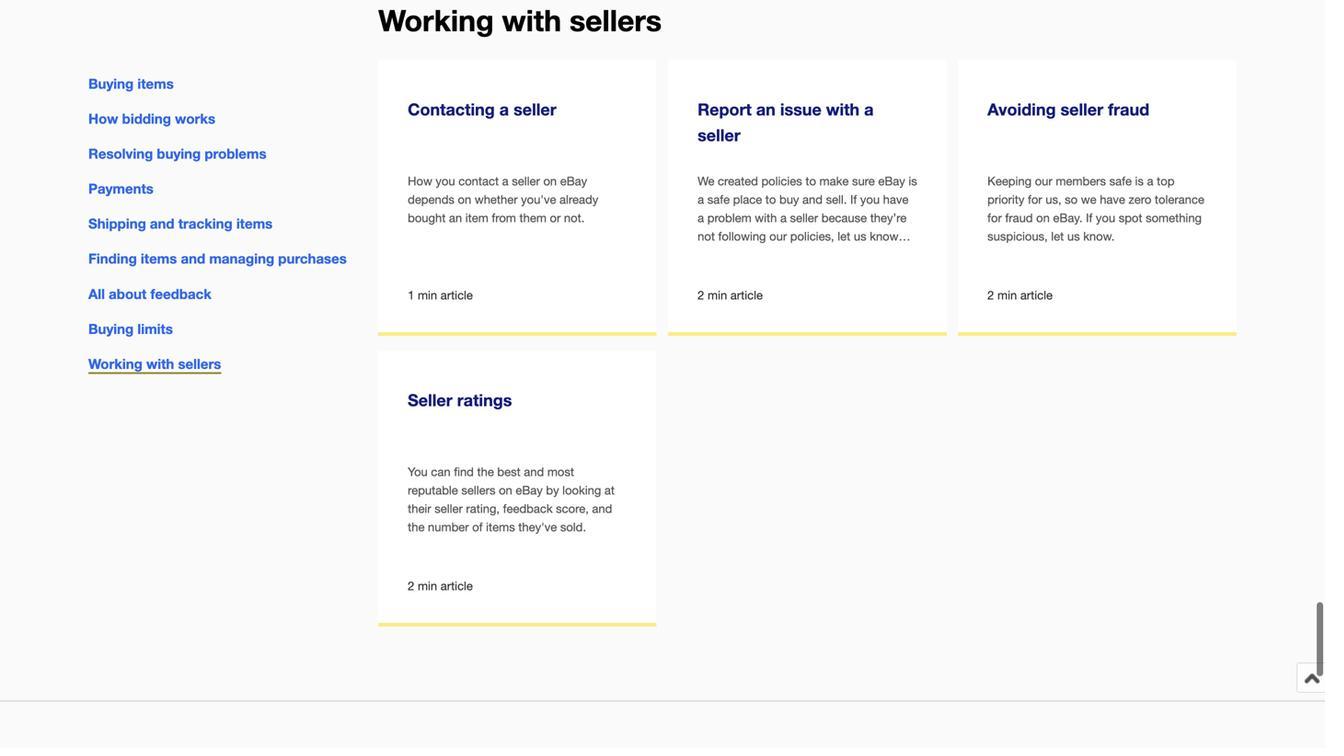 Task type: vqa. For each thing, say whether or not it's contained in the screenshot.


Task type: describe. For each thing, give the bounding box(es) containing it.
into
[[775, 248, 795, 262]]

zero
[[1129, 192, 1152, 207]]

if inside we created policies to make sure ebay is a safe place to buy and sell. if you have a problem with a seller because they're not following our policies, let us know and we'll look into it.
[[851, 192, 857, 207]]

about
[[109, 286, 147, 302]]

article for seller
[[441, 288, 473, 302]]

issue
[[780, 99, 822, 119]]

all about feedback link
[[88, 286, 212, 302]]

policies,
[[790, 229, 835, 244]]

finding items and managing purchases
[[88, 251, 347, 267]]

0 horizontal spatial 2 min article
[[408, 579, 473, 593]]

1 vertical spatial to
[[766, 192, 776, 207]]

item
[[466, 211, 489, 225]]

contacting a seller
[[408, 99, 557, 119]]

1 horizontal spatial working with sellers
[[378, 3, 662, 38]]

spot
[[1119, 211, 1143, 225]]

avoiding
[[988, 99, 1056, 119]]

1
[[408, 288, 415, 302]]

ebay inside you can find the best and most reputable sellers on ebay by looking at their seller rating, feedback score, and the number of items they've sold.
[[516, 483, 543, 498]]

following
[[718, 229, 766, 244]]

we
[[698, 174, 715, 188]]

from
[[492, 211, 516, 225]]

seller inside report an issue with a seller
[[698, 125, 741, 145]]

most
[[548, 465, 574, 479]]

buying limits
[[88, 321, 173, 337]]

article down number on the left bottom of the page
[[441, 579, 473, 593]]

how for how bidding works
[[88, 110, 118, 127]]

a inside report an issue with a seller
[[864, 99, 874, 119]]

with inside we created policies to make sure ebay is a safe place to buy and sell. if you have a problem with a seller because they're not following our policies, let us know and we'll look into it.
[[755, 211, 777, 225]]

0 horizontal spatial 2
[[408, 579, 415, 593]]

problems
[[205, 146, 267, 162]]

sell.
[[826, 192, 847, 207]]

1 horizontal spatial the
[[477, 465, 494, 479]]

reputable
[[408, 483, 458, 498]]

let inside keeping our members safe is a top priority for us, so we have zero tolerance for fraud on ebay. if you spot something suspicious, let us know.
[[1051, 229, 1064, 244]]

it.
[[798, 248, 808, 262]]

you inside we created policies to make sure ebay is a safe place to buy and sell. if you have a problem with a seller because they're not following our policies, let us know and we'll look into it.
[[861, 192, 880, 207]]

all
[[88, 286, 105, 302]]

ebay for contacting a seller
[[560, 174, 587, 188]]

items inside you can find the best and most reputable sellers on ebay by looking at their seller rating, feedback score, and the number of items they've sold.
[[486, 520, 515, 534]]

seller
[[408, 390, 453, 410]]

created
[[718, 174, 758, 188]]

limits
[[137, 321, 173, 337]]

sure
[[852, 174, 875, 188]]

let inside we created policies to make sure ebay is a safe place to buy and sell. if you have a problem with a seller because they're not following our policies, let us know and we'll look into it.
[[838, 229, 851, 244]]

problem
[[708, 211, 752, 225]]

on up you've
[[543, 174, 557, 188]]

tolerance
[[1155, 192, 1205, 207]]

we created policies to make sure ebay is a safe place to buy and sell. if you have a problem with a seller because they're not following our policies, let us know and we'll look into it.
[[698, 174, 917, 262]]

finding items and managing purchases link
[[88, 251, 347, 267]]

items up the all about feedback
[[141, 251, 177, 267]]

resolving buying problems link
[[88, 146, 267, 162]]

1 min article
[[408, 288, 473, 302]]

whether
[[475, 192, 518, 207]]

number
[[428, 520, 469, 534]]

0 horizontal spatial working
[[88, 356, 143, 372]]

seller inside we created policies to make sure ebay is a safe place to buy and sell. if you have a problem with a seller because they're not following our policies, let us know and we'll look into it.
[[790, 211, 818, 225]]

and down not on the right top of the page
[[698, 248, 718, 262]]

and down tracking
[[181, 251, 205, 267]]

is inside we created policies to make sure ebay is a safe place to buy and sell. if you have a problem with a seller because they're not following our policies, let us know and we'll look into it.
[[909, 174, 917, 188]]

find
[[454, 465, 474, 479]]

so
[[1065, 192, 1078, 207]]

avoiding seller fraud
[[988, 99, 1150, 119]]

seller ratings
[[408, 390, 512, 410]]

a inside how you contact a seller on ebay depends on whether you've already bought an item from them or not.
[[502, 174, 509, 188]]

0 vertical spatial for
[[1028, 192, 1043, 207]]

can
[[431, 465, 451, 479]]

keeping
[[988, 174, 1032, 188]]

a down buy at right top
[[781, 211, 787, 225]]

items up managing at the top of page
[[236, 216, 273, 232]]

know
[[870, 229, 899, 244]]

suspicious,
[[988, 229, 1048, 244]]

their
[[408, 502, 431, 516]]

priority
[[988, 192, 1025, 207]]

place
[[733, 192, 762, 207]]

buy
[[780, 192, 799, 207]]

managing
[[209, 251, 274, 267]]

buying items
[[88, 75, 174, 92]]

we
[[1081, 192, 1097, 207]]

seller right avoiding
[[1061, 99, 1104, 119]]

article for issue
[[731, 288, 763, 302]]

or
[[550, 211, 561, 225]]

report
[[698, 99, 752, 119]]

sold.
[[560, 520, 586, 534]]

on up 'item'
[[458, 192, 472, 207]]

resolving
[[88, 146, 153, 162]]

because
[[822, 211, 867, 225]]

0 horizontal spatial the
[[408, 520, 425, 534]]

looking
[[563, 483, 601, 498]]

on inside you can find the best and most reputable sellers on ebay by looking at their seller rating, feedback score, and the number of items they've sold.
[[499, 483, 512, 498]]

you inside keeping our members safe is a top priority for us, so we have zero tolerance for fraud on ebay. if you spot something suspicious, let us know.
[[1096, 211, 1116, 225]]

working with sellers link
[[88, 356, 221, 374]]

at
[[605, 483, 615, 498]]

with inside report an issue with a seller
[[826, 99, 860, 119]]

something
[[1146, 211, 1202, 225]]

finding
[[88, 251, 137, 267]]

look
[[749, 248, 771, 262]]

a inside keeping our members safe is a top priority for us, so we have zero tolerance for fraud on ebay. if you spot something suspicious, let us know.
[[1147, 174, 1154, 188]]

our inside we created policies to make sure ebay is a safe place to buy and sell. if you have a problem with a seller because they're not following our policies, let us know and we'll look into it.
[[770, 229, 787, 244]]

0 vertical spatial working
[[378, 3, 494, 38]]



Task type: locate. For each thing, give the bounding box(es) containing it.
0 horizontal spatial working with sellers
[[88, 356, 221, 372]]

ebay for report an issue with a seller
[[878, 174, 906, 188]]

them
[[520, 211, 547, 225]]

have up they're
[[883, 192, 909, 207]]

purchases
[[278, 251, 347, 267]]

0 horizontal spatial feedback
[[150, 286, 212, 302]]

1 horizontal spatial an
[[756, 99, 776, 119]]

our inside keeping our members safe is a top priority for us, so we have zero tolerance for fraud on ebay. if you spot something suspicious, let us know.
[[1035, 174, 1053, 188]]

0 horizontal spatial safe
[[708, 192, 730, 207]]

article right the 1
[[441, 288, 473, 302]]

0 horizontal spatial ebay
[[516, 483, 543, 498]]

1 horizontal spatial feedback
[[503, 502, 553, 516]]

feedback up "they've"
[[503, 502, 553, 516]]

1 horizontal spatial is
[[1135, 174, 1144, 188]]

bidding
[[122, 110, 171, 127]]

1 vertical spatial our
[[770, 229, 787, 244]]

a up not on the right top of the page
[[698, 211, 704, 225]]

feedback inside you can find the best and most reputable sellers on ebay by looking at their seller rating, feedback score, and the number of items they've sold.
[[503, 502, 553, 516]]

top
[[1157, 174, 1175, 188]]

2 down suspicious,
[[988, 288, 994, 302]]

1 horizontal spatial 2
[[698, 288, 705, 302]]

a up whether
[[502, 174, 509, 188]]

for left us,
[[1028, 192, 1043, 207]]

0 horizontal spatial how
[[88, 110, 118, 127]]

they've
[[518, 520, 557, 534]]

you up depends
[[436, 174, 455, 188]]

1 horizontal spatial to
[[806, 174, 816, 188]]

2 vertical spatial you
[[1096, 211, 1116, 225]]

on down us,
[[1037, 211, 1050, 225]]

sellers inside working with sellers link
[[178, 356, 221, 372]]

with inside working with sellers link
[[146, 356, 174, 372]]

min down we'll
[[708, 288, 727, 302]]

bought
[[408, 211, 446, 225]]

1 horizontal spatial our
[[1035, 174, 1053, 188]]

to left make
[[806, 174, 816, 188]]

1 vertical spatial if
[[1086, 211, 1093, 225]]

seller down "report"
[[698, 125, 741, 145]]

have right we
[[1100, 192, 1126, 207]]

safe up zero
[[1110, 174, 1132, 188]]

0 vertical spatial feedback
[[150, 286, 212, 302]]

an
[[756, 99, 776, 119], [449, 211, 462, 225]]

how
[[88, 110, 118, 127], [408, 174, 432, 188]]

buying
[[157, 146, 201, 162]]

0 vertical spatial fraud
[[1108, 99, 1150, 119]]

you down sure on the right
[[861, 192, 880, 207]]

buying up the bidding
[[88, 75, 134, 92]]

an left issue
[[756, 99, 776, 119]]

you inside how you contact a seller on ebay depends on whether you've already bought an item from them or not.
[[436, 174, 455, 188]]

safe up "problem"
[[708, 192, 730, 207]]

1 vertical spatial working
[[88, 356, 143, 372]]

have
[[883, 192, 909, 207], [1100, 192, 1126, 207]]

payments link
[[88, 181, 154, 197]]

items up "how bidding works" link
[[137, 75, 174, 92]]

ratings
[[457, 390, 512, 410]]

contacting
[[408, 99, 495, 119]]

buying items link
[[88, 75, 174, 92]]

1 have from the left
[[883, 192, 909, 207]]

the
[[477, 465, 494, 479], [408, 520, 425, 534]]

0 vertical spatial to
[[806, 174, 816, 188]]

our up us,
[[1035, 174, 1053, 188]]

1 vertical spatial an
[[449, 211, 462, 225]]

0 vertical spatial the
[[477, 465, 494, 479]]

is right sure on the right
[[909, 174, 917, 188]]

on down best
[[499, 483, 512, 498]]

ebay up already
[[560, 174, 587, 188]]

1 horizontal spatial let
[[1051, 229, 1064, 244]]

min for issue
[[708, 288, 727, 302]]

a down we
[[698, 192, 704, 207]]

1 horizontal spatial us
[[1068, 229, 1080, 244]]

have inside keeping our members safe is a top priority for us, so we have zero tolerance for fraud on ebay. if you spot something suspicious, let us know.
[[1100, 192, 1126, 207]]

1 buying from the top
[[88, 75, 134, 92]]

on
[[543, 174, 557, 188], [458, 192, 472, 207], [1037, 211, 1050, 225], [499, 483, 512, 498]]

and
[[803, 192, 823, 207], [150, 216, 175, 232], [698, 248, 718, 262], [181, 251, 205, 267], [524, 465, 544, 479], [592, 502, 612, 516]]

us left the know
[[854, 229, 867, 244]]

you can find the best and most reputable sellers on ebay by looking at their seller rating, feedback score, and the number of items they've sold.
[[408, 465, 615, 534]]

you up know.
[[1096, 211, 1116, 225]]

contact
[[459, 174, 499, 188]]

how inside how you contact a seller on ebay depends on whether you've already bought an item from them or not.
[[408, 174, 432, 188]]

2 down their
[[408, 579, 415, 593]]

1 vertical spatial for
[[988, 211, 1002, 225]]

1 horizontal spatial 2 min article
[[698, 288, 763, 302]]

1 vertical spatial sellers
[[178, 356, 221, 372]]

1 vertical spatial fraud
[[1006, 211, 1033, 225]]

1 vertical spatial safe
[[708, 192, 730, 207]]

min down number on the left bottom of the page
[[418, 579, 437, 593]]

buying for buying limits
[[88, 321, 134, 337]]

if down we
[[1086, 211, 1093, 225]]

for
[[1028, 192, 1043, 207], [988, 211, 1002, 225]]

0 vertical spatial you
[[436, 174, 455, 188]]

0 horizontal spatial our
[[770, 229, 787, 244]]

2 horizontal spatial sellers
[[570, 3, 662, 38]]

you've
[[521, 192, 556, 207]]

items right of
[[486, 520, 515, 534]]

1 us from the left
[[854, 229, 867, 244]]

safe inside we created policies to make sure ebay is a safe place to buy and sell. if you have a problem with a seller because they're not following our policies, let us know and we'll look into it.
[[708, 192, 730, 207]]

0 horizontal spatial fraud
[[1006, 211, 1033, 225]]

works
[[175, 110, 215, 127]]

us
[[854, 229, 867, 244], [1068, 229, 1080, 244]]

fraud up zero
[[1108, 99, 1150, 119]]

1 horizontal spatial safe
[[1110, 174, 1132, 188]]

min down suspicious,
[[998, 288, 1017, 302]]

tracking
[[178, 216, 233, 232]]

ebay.
[[1053, 211, 1083, 225]]

1 horizontal spatial how
[[408, 174, 432, 188]]

a right contacting
[[500, 99, 509, 119]]

0 vertical spatial working with sellers
[[378, 3, 662, 38]]

depends
[[408, 192, 455, 207]]

0 vertical spatial an
[[756, 99, 776, 119]]

fraud up suspicious,
[[1006, 211, 1033, 225]]

0 horizontal spatial for
[[988, 211, 1002, 225]]

2 horizontal spatial you
[[1096, 211, 1116, 225]]

know.
[[1084, 229, 1115, 244]]

2 min article for issue
[[698, 288, 763, 302]]

an left 'item'
[[449, 211, 462, 225]]

1 let from the left
[[838, 229, 851, 244]]

0 horizontal spatial us
[[854, 229, 867, 244]]

seller up number on the left bottom of the page
[[435, 502, 463, 516]]

2 let from the left
[[1051, 229, 1064, 244]]

article for fraud
[[1021, 288, 1053, 302]]

working up contacting
[[378, 3, 494, 38]]

you
[[408, 465, 428, 479]]

you
[[436, 174, 455, 188], [861, 192, 880, 207], [1096, 211, 1116, 225]]

seller right contacting
[[514, 99, 557, 119]]

2
[[698, 288, 705, 302], [988, 288, 994, 302], [408, 579, 415, 593]]

2 for fraud
[[988, 288, 994, 302]]

shipping
[[88, 216, 146, 232]]

2 min article down number on the left bottom of the page
[[408, 579, 473, 593]]

0 vertical spatial how
[[88, 110, 118, 127]]

1 horizontal spatial you
[[861, 192, 880, 207]]

seller up the policies,
[[790, 211, 818, 225]]

have inside we created policies to make sure ebay is a safe place to buy and sell. if you have a problem with a seller because they're not following our policies, let us know and we'll look into it.
[[883, 192, 909, 207]]

seller
[[514, 99, 557, 119], [1061, 99, 1104, 119], [698, 125, 741, 145], [512, 174, 540, 188], [790, 211, 818, 225], [435, 502, 463, 516]]

1 vertical spatial how
[[408, 174, 432, 188]]

1 vertical spatial buying
[[88, 321, 134, 337]]

2 horizontal spatial ebay
[[878, 174, 906, 188]]

2 vertical spatial sellers
[[462, 483, 496, 498]]

is inside keeping our members safe is a top priority for us, so we have zero tolerance for fraud on ebay. if you spot something suspicious, let us know.
[[1135, 174, 1144, 188]]

how up depends
[[408, 174, 432, 188]]

how bidding works link
[[88, 110, 215, 127]]

let down because
[[838, 229, 851, 244]]

buying down 'all'
[[88, 321, 134, 337]]

ebay inside how you contact a seller on ebay depends on whether you've already bought an item from them or not.
[[560, 174, 587, 188]]

min right the 1
[[418, 288, 437, 302]]

how up the resolving
[[88, 110, 118, 127]]

and down at
[[592, 502, 612, 516]]

payments
[[88, 181, 154, 197]]

seller inside how you contact a seller on ebay depends on whether you've already bought an item from them or not.
[[512, 174, 540, 188]]

they're
[[870, 211, 907, 225]]

let down ebay.
[[1051, 229, 1064, 244]]

to left buy at right top
[[766, 192, 776, 207]]

on inside keeping our members safe is a top priority for us, so we have zero tolerance for fraud on ebay. if you spot something suspicious, let us know.
[[1037, 211, 1050, 225]]

we'll
[[721, 248, 745, 262]]

2 for issue
[[698, 288, 705, 302]]

1 vertical spatial you
[[861, 192, 880, 207]]

if right 'sell.'
[[851, 192, 857, 207]]

score,
[[556, 502, 589, 516]]

members
[[1056, 174, 1106, 188]]

2 is from the left
[[1135, 174, 1144, 188]]

an inside how you contact a seller on ebay depends on whether you've already bought an item from them or not.
[[449, 211, 462, 225]]

keeping our members safe is a top priority for us, so we have zero tolerance for fraud on ebay. if you spot something suspicious, let us know.
[[988, 174, 1205, 244]]

fraud
[[1108, 99, 1150, 119], [1006, 211, 1033, 225]]

already
[[560, 192, 598, 207]]

if inside keeping our members safe is a top priority for us, so we have zero tolerance for fraud on ebay. if you spot something suspicious, let us know.
[[1086, 211, 1093, 225]]

sellers inside you can find the best and most reputable sellers on ebay by looking at their seller rating, feedback score, and the number of items they've sold.
[[462, 483, 496, 498]]

working down buying limits
[[88, 356, 143, 372]]

of
[[472, 520, 483, 534]]

0 vertical spatial buying
[[88, 75, 134, 92]]

how for how you contact a seller on ebay depends on whether you've already bought an item from them or not.
[[408, 174, 432, 188]]

0 horizontal spatial sellers
[[178, 356, 221, 372]]

2 horizontal spatial 2 min article
[[988, 288, 1053, 302]]

0 horizontal spatial let
[[838, 229, 851, 244]]

2 down not on the right top of the page
[[698, 288, 705, 302]]

1 vertical spatial feedback
[[503, 502, 553, 516]]

min for fraud
[[998, 288, 1017, 302]]

buying for buying items
[[88, 75, 134, 92]]

the down their
[[408, 520, 425, 534]]

feedback up limits on the left top
[[150, 286, 212, 302]]

us down ebay.
[[1068, 229, 1080, 244]]

an inside report an issue with a seller
[[756, 99, 776, 119]]

article down look
[[731, 288, 763, 302]]

0 horizontal spatial is
[[909, 174, 917, 188]]

seller inside you can find the best and most reputable sellers on ebay by looking at their seller rating, feedback score, and the number of items they've sold.
[[435, 502, 463, 516]]

how you contact a seller on ebay depends on whether you've already bought an item from them or not.
[[408, 174, 598, 225]]

and right best
[[524, 465, 544, 479]]

fraud inside keeping our members safe is a top priority for us, so we have zero tolerance for fraud on ebay. if you spot something suspicious, let us know.
[[1006, 211, 1033, 225]]

0 vertical spatial if
[[851, 192, 857, 207]]

is
[[909, 174, 917, 188], [1135, 174, 1144, 188]]

with
[[502, 3, 562, 38], [826, 99, 860, 119], [755, 211, 777, 225], [146, 356, 174, 372]]

sellers
[[570, 3, 662, 38], [178, 356, 221, 372], [462, 483, 496, 498]]

our up into at the right top of page
[[770, 229, 787, 244]]

0 horizontal spatial if
[[851, 192, 857, 207]]

is up zero
[[1135, 174, 1144, 188]]

us inside we created policies to make sure ebay is a safe place to buy and sell. if you have a problem with a seller because they're not following our policies, let us know and we'll look into it.
[[854, 229, 867, 244]]

2 min article for fraud
[[988, 288, 1053, 302]]

0 horizontal spatial have
[[883, 192, 909, 207]]

0 vertical spatial safe
[[1110, 174, 1132, 188]]

1 horizontal spatial if
[[1086, 211, 1093, 225]]

2 min article down suspicious,
[[988, 288, 1053, 302]]

a left top on the right
[[1147, 174, 1154, 188]]

1 is from the left
[[909, 174, 917, 188]]

shipping and tracking items link
[[88, 216, 273, 232]]

ebay inside we created policies to make sure ebay is a safe place to buy and sell. if you have a problem with a seller because they're not following our policies, let us know and we'll look into it.
[[878, 174, 906, 188]]

report an issue with a seller
[[698, 99, 874, 145]]

buying limits link
[[88, 321, 173, 337]]

not.
[[564, 211, 585, 225]]

article down suspicious,
[[1021, 288, 1053, 302]]

us,
[[1046, 192, 1062, 207]]

all about feedback
[[88, 286, 212, 302]]

ebay right sure on the right
[[878, 174, 906, 188]]

2 min article down we'll
[[698, 288, 763, 302]]

1 vertical spatial working with sellers
[[88, 356, 221, 372]]

article
[[441, 288, 473, 302], [731, 288, 763, 302], [1021, 288, 1053, 302], [441, 579, 473, 593]]

our
[[1035, 174, 1053, 188], [770, 229, 787, 244]]

make
[[820, 174, 849, 188]]

0 horizontal spatial an
[[449, 211, 462, 225]]

safe inside keeping our members safe is a top priority for us, so we have zero tolerance for fraud on ebay. if you spot something suspicious, let us know.
[[1110, 174, 1132, 188]]

1 horizontal spatial sellers
[[462, 483, 496, 498]]

0 horizontal spatial to
[[766, 192, 776, 207]]

min for seller
[[418, 288, 437, 302]]

0 horizontal spatial you
[[436, 174, 455, 188]]

1 horizontal spatial ebay
[[560, 174, 587, 188]]

feedback
[[150, 286, 212, 302], [503, 502, 553, 516]]

how bidding works
[[88, 110, 215, 127]]

2 have from the left
[[1100, 192, 1126, 207]]

a
[[500, 99, 509, 119], [864, 99, 874, 119], [502, 174, 509, 188], [1147, 174, 1154, 188], [698, 192, 704, 207], [698, 211, 704, 225], [781, 211, 787, 225]]

1 horizontal spatial for
[[1028, 192, 1043, 207]]

the right find
[[477, 465, 494, 479]]

seller up you've
[[512, 174, 540, 188]]

1 horizontal spatial fraud
[[1108, 99, 1150, 119]]

a right issue
[[864, 99, 874, 119]]

rating,
[[466, 502, 500, 516]]

2 buying from the top
[[88, 321, 134, 337]]

0 vertical spatial sellers
[[570, 3, 662, 38]]

1 horizontal spatial have
[[1100, 192, 1126, 207]]

1 vertical spatial the
[[408, 520, 425, 534]]

and right buy at right top
[[803, 192, 823, 207]]

best
[[497, 465, 521, 479]]

ebay left by
[[516, 483, 543, 498]]

for down priority
[[988, 211, 1002, 225]]

2 horizontal spatial 2
[[988, 288, 994, 302]]

not
[[698, 229, 715, 244]]

0 vertical spatial our
[[1035, 174, 1053, 188]]

1 horizontal spatial working
[[378, 3, 494, 38]]

shipping and tracking items
[[88, 216, 273, 232]]

and left tracking
[[150, 216, 175, 232]]

2 us from the left
[[1068, 229, 1080, 244]]

resolving buying problems
[[88, 146, 267, 162]]

us inside keeping our members safe is a top priority for us, so we have zero tolerance for fraud on ebay. if you spot something suspicious, let us know.
[[1068, 229, 1080, 244]]



